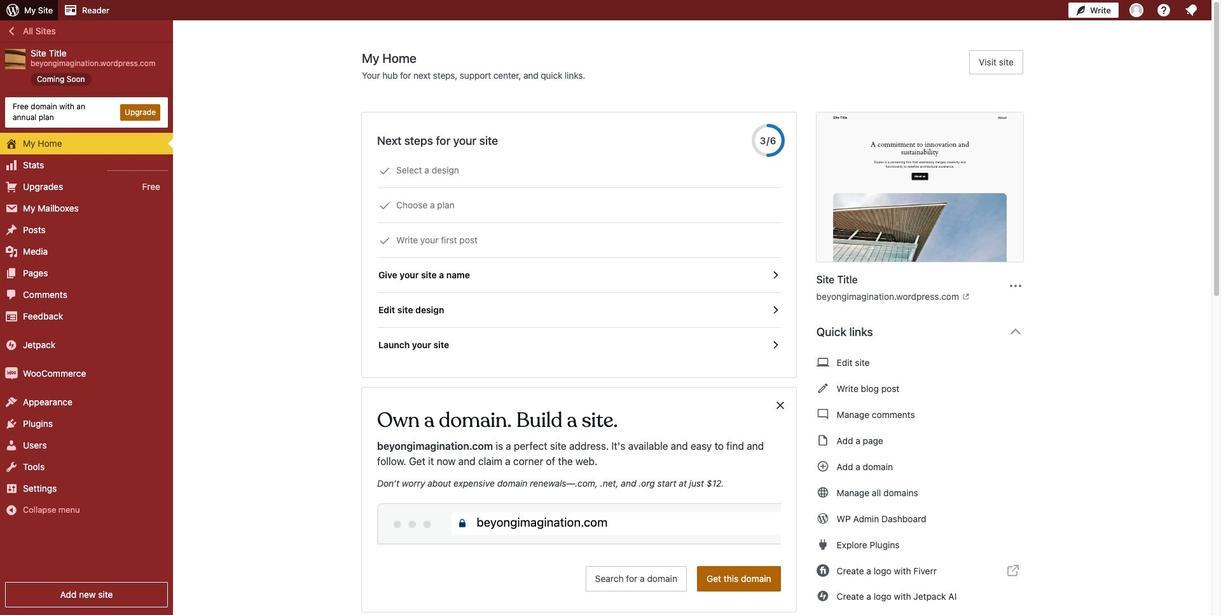 Task type: vqa. For each thing, say whether or not it's contained in the screenshot.
the bottommost Toggle menu "icon"
no



Task type: describe. For each thing, give the bounding box(es) containing it.
help image
[[1157, 3, 1172, 18]]

1 img image from the top
[[5, 339, 18, 352]]

my profile image
[[1130, 3, 1144, 17]]

laptop image
[[817, 355, 830, 370]]

highest hourly views 0 image
[[108, 163, 168, 171]]

1 task enabled image from the top
[[770, 270, 781, 281]]

3 task complete image from the top
[[379, 235, 391, 247]]

mode_comment image
[[817, 407, 830, 423]]

insert_drive_file image
[[817, 433, 830, 449]]

more options for site site title image
[[1009, 278, 1024, 294]]

2 task enabled image from the top
[[770, 305, 781, 316]]

edit image
[[817, 381, 830, 396]]

3 task enabled image from the top
[[770, 340, 781, 351]]



Task type: locate. For each thing, give the bounding box(es) containing it.
0 vertical spatial task enabled image
[[770, 270, 781, 281]]

1 vertical spatial task complete image
[[379, 200, 391, 212]]

1 vertical spatial task enabled image
[[770, 305, 781, 316]]

img image
[[5, 339, 18, 352], [5, 368, 18, 380]]

0 vertical spatial task complete image
[[379, 165, 391, 177]]

task enabled image
[[770, 270, 781, 281], [770, 305, 781, 316], [770, 340, 781, 351]]

0 vertical spatial img image
[[5, 339, 18, 352]]

2 vertical spatial task enabled image
[[770, 340, 781, 351]]

progress bar
[[752, 124, 785, 157]]

1 vertical spatial img image
[[5, 368, 18, 380]]

manage your notifications image
[[1184, 3, 1200, 18]]

1 task complete image from the top
[[379, 165, 391, 177]]

main content
[[362, 50, 1034, 616]]

2 vertical spatial task complete image
[[379, 235, 391, 247]]

2 task complete image from the top
[[379, 200, 391, 212]]

dismiss domain name promotion image
[[775, 398, 786, 414]]

launchpad checklist element
[[377, 153, 781, 363]]

task complete image
[[379, 165, 391, 177], [379, 200, 391, 212], [379, 235, 391, 247]]

2 img image from the top
[[5, 368, 18, 380]]



